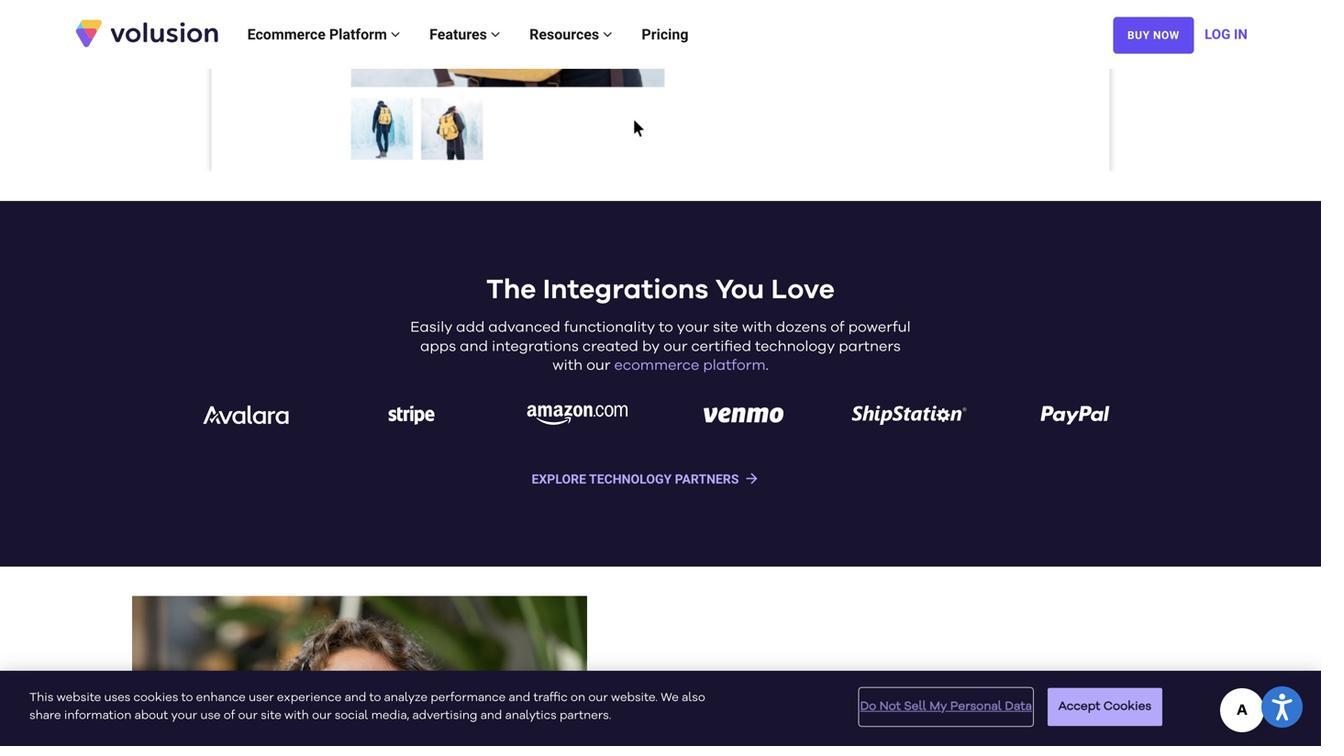 Task type: vqa. For each thing, say whether or not it's contained in the screenshot.
the enhance
yes



Task type: locate. For each thing, give the bounding box(es) containing it.
1 vertical spatial with
[[553, 358, 583, 373]]

on
[[571, 692, 585, 704]]

1 vertical spatial of
[[224, 710, 235, 722]]

2 horizontal spatial with
[[742, 320, 772, 335]]

0 horizontal spatial ecommerce
[[247, 26, 326, 43]]

angle down image left pricing
[[603, 27, 612, 42]]

of inside this website uses cookies to enhance user experience and to analyze performance and traffic on our website. we also share information about your use of our site with our social media, advertising and analytics partners.
[[224, 710, 235, 722]]

with down "experience"
[[284, 710, 309, 722]]

by
[[642, 339, 660, 354]]

0 horizontal spatial your
[[171, 710, 197, 722]]

we
[[661, 692, 679, 704]]

stripe image
[[388, 405, 435, 425]]

angle down image
[[491, 27, 500, 42], [603, 27, 612, 42]]

video element
[[211, 0, 1110, 172]]

site down "user"
[[261, 710, 281, 722]]

angle down image left 'resources'
[[491, 27, 500, 42]]

log
[[1205, 26, 1231, 42]]

ecommerce for ecommerce marketing and web design experts
[[672, 680, 833, 708]]

and up 'analytics'
[[509, 692, 531, 704]]

2 horizontal spatial to
[[659, 320, 673, 335]]

0 horizontal spatial of
[[224, 710, 235, 722]]

marketing
[[839, 680, 979, 708]]

ship station image
[[852, 405, 967, 425]]

to inside easily add advanced functionality to your site with dozens of powerful apps and integrations created by our certified technology partners with our
[[659, 320, 673, 335]]

this website uses cookies to enhance user experience and to analyze performance and traffic on our website. we also share information about your use of our site with our social media, advertising and analytics partners.
[[29, 692, 705, 722]]

information
[[64, 710, 132, 722]]

and inside easily add advanced functionality to your site with dozens of powerful apps and integrations created by our certified technology partners with our
[[460, 339, 488, 354]]

explore technology partners arrow_forward
[[532, 470, 760, 487]]

1 vertical spatial ecommerce
[[672, 680, 833, 708]]

created
[[583, 339, 639, 354]]

to up by
[[659, 320, 673, 335]]

1 horizontal spatial site
[[713, 320, 739, 335]]

and down performance on the bottom
[[481, 710, 502, 722]]

your inside this website uses cookies to enhance user experience and to analyze performance and traffic on our website. we also share information about your use of our site with our social media, advertising and analytics partners.
[[171, 710, 197, 722]]

ecommerce marketing and web design experts
[[672, 680, 1103, 741]]

0 vertical spatial ecommerce
[[247, 26, 326, 43]]

1 horizontal spatial with
[[553, 358, 583, 373]]

performance
[[431, 692, 506, 704]]

1 horizontal spatial of
[[831, 320, 845, 335]]

accept cookies
[[1059, 701, 1152, 713]]

0 vertical spatial your
[[677, 320, 709, 335]]

site
[[713, 320, 739, 335], [261, 710, 281, 722]]

0 horizontal spatial to
[[181, 692, 193, 704]]

1 vertical spatial site
[[261, 710, 281, 722]]

you
[[715, 276, 765, 304]]

avalara image
[[203, 405, 289, 425]]

and inside 'ecommerce marketing and web design experts'
[[985, 680, 1038, 708]]

site inside easily add advanced functionality to your site with dozens of powerful apps and integrations created by our certified technology partners with our
[[713, 320, 739, 335]]

not
[[880, 701, 901, 713]]

the integrations you love
[[486, 276, 835, 304]]

easily
[[410, 320, 453, 335]]

apps
[[420, 339, 456, 354]]

and down add at the left of the page
[[460, 339, 488, 354]]

of right 'dozens'
[[831, 320, 845, 335]]

resources
[[530, 26, 603, 43]]

of
[[831, 320, 845, 335], [224, 710, 235, 722]]

powerful
[[848, 320, 911, 335]]

certified
[[691, 339, 752, 354]]

paypal image
[[1041, 406, 1110, 424]]

my
[[930, 701, 947, 713]]

with down integrations
[[553, 358, 583, 373]]

resources link
[[515, 7, 627, 62]]

0 horizontal spatial with
[[284, 710, 309, 722]]

angle down image inside resources link
[[603, 27, 612, 42]]

your up certified
[[677, 320, 709, 335]]

log in
[[1205, 26, 1248, 42]]

our down "experience"
[[312, 710, 332, 722]]

integrations
[[543, 276, 709, 304]]

ecommerce left "platform"
[[247, 26, 326, 43]]

privacy alert dialog
[[0, 671, 1321, 746]]

of right use
[[224, 710, 235, 722]]

0 vertical spatial site
[[713, 320, 739, 335]]

1 horizontal spatial angle down image
[[603, 27, 612, 42]]

0 horizontal spatial angle down image
[[491, 27, 500, 42]]

technology
[[589, 472, 672, 487]]

to up media,
[[369, 692, 381, 704]]

0 horizontal spatial site
[[261, 710, 281, 722]]

1 vertical spatial your
[[171, 710, 197, 722]]

1 horizontal spatial to
[[369, 692, 381, 704]]

0 vertical spatial of
[[831, 320, 845, 335]]

personal
[[951, 701, 1002, 713]]

in
[[1234, 26, 1248, 42]]

love
[[771, 276, 835, 304]]

website
[[57, 692, 101, 704]]

our
[[664, 339, 688, 354], [587, 358, 611, 373], [588, 692, 608, 704], [238, 710, 258, 722], [312, 710, 332, 722]]

1 angle down image from the left
[[491, 27, 500, 42]]

to for functionality
[[659, 320, 673, 335]]

also
[[682, 692, 705, 704]]

do not sell my personal data
[[860, 701, 1032, 713]]

ecommerce inside 'ecommerce marketing and web design experts'
[[672, 680, 833, 708]]

angle down image inside features link
[[491, 27, 500, 42]]

experience
[[277, 692, 342, 704]]

with
[[742, 320, 772, 335], [553, 358, 583, 373], [284, 710, 309, 722]]

features
[[430, 26, 491, 43]]

site up certified
[[713, 320, 739, 335]]

explore
[[532, 472, 586, 487]]

your left use
[[171, 710, 197, 722]]

ecommerce up "design"
[[672, 680, 833, 708]]

your
[[677, 320, 709, 335], [171, 710, 197, 722]]

2 angle down image from the left
[[603, 27, 612, 42]]

analytics
[[505, 710, 557, 722]]

1 horizontal spatial ecommerce
[[672, 680, 833, 708]]

with up .
[[742, 320, 772, 335]]

to right cookies at bottom left
[[181, 692, 193, 704]]

ecommerce
[[247, 26, 326, 43], [672, 680, 833, 708]]

and left 'web'
[[985, 680, 1038, 708]]

and
[[460, 339, 488, 354], [985, 680, 1038, 708], [345, 692, 366, 704], [509, 692, 531, 704], [481, 710, 502, 722]]

to
[[659, 320, 673, 335], [181, 692, 193, 704], [369, 692, 381, 704]]

pricing
[[642, 26, 689, 43]]

2 vertical spatial with
[[284, 710, 309, 722]]

1 horizontal spatial your
[[677, 320, 709, 335]]



Task type: describe. For each thing, give the bounding box(es) containing it.
.
[[766, 358, 769, 373]]

advanced
[[489, 320, 561, 335]]

site inside this website uses cookies to enhance user experience and to analyze performance and traffic on our website. we also share information about your use of our site with our social media, advertising and analytics partners.
[[261, 710, 281, 722]]

accept
[[1059, 701, 1101, 713]]

this
[[29, 692, 54, 704]]

do
[[860, 701, 877, 713]]

ecommerce
[[614, 358, 700, 373]]

easily add advanced functionality to your site with dozens of powerful apps and integrations created by our certified technology partners with our
[[410, 320, 911, 373]]

customer services image
[[132, 596, 587, 746]]

uses
[[104, 692, 131, 704]]

advertising
[[413, 710, 478, 722]]

technology
[[755, 339, 835, 354]]

about
[[135, 710, 168, 722]]

venmo image
[[703, 407, 784, 423]]

0 vertical spatial with
[[742, 320, 772, 335]]

data
[[1005, 701, 1032, 713]]

log in link
[[1205, 7, 1248, 62]]

features link
[[415, 7, 515, 62]]

ecommerce platform link
[[614, 358, 766, 373]]

enhance
[[196, 692, 246, 704]]

open accessibe: accessibility options, statement and help image
[[1272, 694, 1293, 720]]

the
[[486, 276, 536, 304]]

ecommerce platform .
[[614, 358, 769, 373]]

traffic
[[534, 692, 568, 704]]

platform
[[703, 358, 766, 373]]

media,
[[371, 710, 410, 722]]

partners
[[675, 472, 739, 487]]

user
[[249, 692, 274, 704]]

integrations
[[492, 339, 579, 354]]

do not sell my personal data button
[[860, 689, 1032, 725]]

ecommerce platform link
[[233, 7, 415, 62]]

our down created
[[587, 358, 611, 373]]

buy now
[[1128, 29, 1180, 42]]

arrow_forward
[[744, 470, 760, 487]]

our right on
[[588, 692, 608, 704]]

experts
[[770, 713, 875, 741]]

and up social
[[345, 692, 366, 704]]

share
[[29, 710, 61, 722]]

functionality
[[564, 320, 655, 335]]

angle down image for resources
[[603, 27, 612, 42]]

our up ecommerce platform link
[[664, 339, 688, 354]]

angle down image
[[391, 27, 400, 42]]

buy
[[1128, 29, 1150, 42]]

buy now link
[[1113, 17, 1194, 54]]

design
[[672, 713, 763, 741]]

of inside easily add advanced functionality to your site with dozens of powerful apps and integrations created by our certified technology partners with our
[[831, 320, 845, 335]]

our down "user"
[[238, 710, 258, 722]]

social
[[335, 710, 368, 722]]

your inside easily add advanced functionality to your site with dozens of powerful apps and integrations created by our certified technology partners with our
[[677, 320, 709, 335]]

partners.
[[560, 710, 611, 722]]

with inside this website uses cookies to enhance user experience and to analyze performance and traffic on our website. we also share information about your use of our site with our social media, advertising and analytics partners.
[[284, 710, 309, 722]]

to for cookies
[[181, 692, 193, 704]]

volusion logo image
[[73, 18, 220, 49]]

ecommerce for ecommerce platform
[[247, 26, 326, 43]]

use
[[200, 710, 221, 722]]

add
[[456, 320, 485, 335]]

sell
[[904, 701, 927, 713]]

cookies
[[134, 692, 178, 704]]

angle down image for features
[[491, 27, 500, 42]]

now
[[1153, 29, 1180, 42]]

partners
[[839, 339, 901, 354]]

ecommerce platform
[[247, 26, 391, 43]]

pricing link
[[627, 7, 703, 62]]

amazon image
[[527, 405, 628, 425]]

dozens
[[776, 320, 827, 335]]

platform
[[329, 26, 387, 43]]

accept cookies button
[[1048, 688, 1163, 726]]

website.
[[611, 692, 658, 704]]

web
[[1044, 680, 1103, 708]]

cookies
[[1104, 701, 1152, 713]]

analyze
[[384, 692, 428, 704]]



